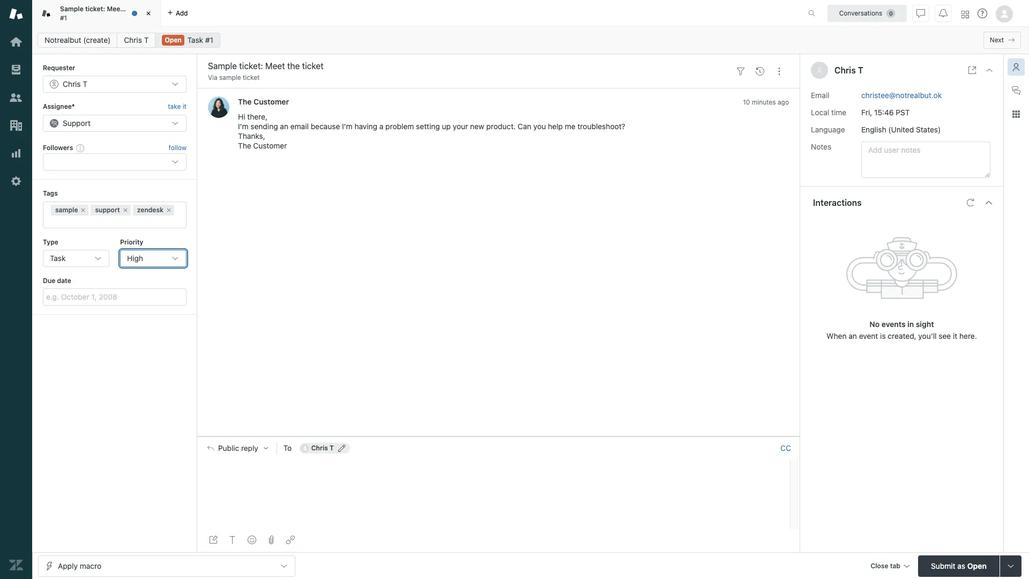 Task type: describe. For each thing, give the bounding box(es) containing it.
Add user notes text field
[[862, 141, 991, 178]]

as
[[958, 561, 966, 570]]

remove image for zendesk
[[166, 207, 172, 213]]

local time
[[811, 108, 847, 117]]

zendesk products image
[[962, 10, 970, 18]]

chris t right user icon
[[835, 65, 864, 75]]

get started image
[[9, 35, 23, 49]]

sample
[[60, 5, 84, 13]]

submit
[[932, 561, 956, 570]]

1 horizontal spatial ticket
[[243, 73, 260, 82]]

t right user icon
[[859, 65, 864, 75]]

is
[[881, 331, 886, 340]]

user image
[[818, 68, 822, 73]]

ticket:
[[85, 5, 105, 13]]

requester
[[43, 64, 75, 72]]

an inside hi there, i'm sending an email because i'm having a problem setting up your new product. can you help me troubleshoot? thanks, the customer
[[280, 122, 289, 131]]

ago
[[778, 98, 789, 106]]

1 i'm from the left
[[238, 122, 249, 131]]

ticket actions image
[[776, 67, 784, 75]]

apply macro
[[58, 561, 101, 570]]

notrealbut (create)
[[45, 35, 111, 45]]

the
[[125, 5, 135, 13]]

events
[[882, 319, 906, 329]]

zendesk support image
[[9, 7, 23, 21]]

ticket inside sample ticket: meet the ticket #1
[[137, 5, 154, 13]]

when
[[827, 331, 847, 340]]

no
[[870, 319, 880, 329]]

chris t link
[[117, 33, 156, 48]]

thanks,
[[238, 132, 265, 141]]

email
[[291, 122, 309, 131]]

10 minutes ago
[[743, 98, 789, 106]]

assignee* element
[[43, 115, 187, 132]]

close image
[[986, 66, 994, 75]]

due date
[[43, 277, 71, 285]]

date
[[57, 277, 71, 285]]

tab containing sample ticket: meet the ticket
[[32, 0, 161, 27]]

christee@notrealbut.ok image
[[301, 444, 309, 452]]

new
[[470, 122, 485, 131]]

your
[[453, 122, 468, 131]]

macro
[[80, 561, 101, 570]]

an inside no events in sight when an event is created, you'll see it here.
[[849, 331, 858, 340]]

take
[[168, 103, 181, 111]]

the customer link
[[238, 97, 289, 106]]

troubleshoot?
[[578, 122, 626, 131]]

views image
[[9, 63, 23, 77]]

add link (cmd k) image
[[286, 536, 295, 544]]

next button
[[984, 32, 1022, 49]]

sight
[[916, 319, 935, 329]]

cc
[[781, 443, 792, 452]]

insert emojis image
[[248, 536, 256, 544]]

remove image
[[122, 207, 129, 213]]

filter image
[[737, 67, 745, 75]]

sample ticket: meet the ticket #1
[[60, 5, 154, 22]]

next
[[990, 36, 1005, 44]]

assignee*
[[43, 103, 75, 111]]

chris right christee@notrealbut.ok image
[[311, 444, 328, 452]]

follow
[[169, 144, 187, 152]]

hi there, i'm sending an email because i'm having a problem setting up your new product. can you help me troubleshoot? thanks, the customer
[[238, 112, 626, 150]]

0 horizontal spatial sample
[[55, 206, 78, 214]]

close
[[871, 562, 889, 570]]

2 i'm from the left
[[342, 122, 353, 131]]

Due date field
[[43, 289, 187, 306]]

chris t inside secondary element
[[124, 35, 149, 45]]

t left edit user "image"
[[330, 444, 334, 452]]

user image
[[817, 67, 823, 73]]

apply
[[58, 561, 78, 570]]

product.
[[487, 122, 516, 131]]

cc button
[[781, 443, 792, 453]]

there,
[[247, 112, 268, 121]]

no events in sight when an event is created, you'll see it here.
[[827, 319, 978, 340]]

tabs tab list
[[32, 0, 797, 27]]

via sample ticket
[[208, 73, 260, 82]]

view more details image
[[969, 66, 977, 75]]

me
[[565, 122, 576, 131]]

add attachment image
[[267, 536, 276, 544]]

displays possible ticket submission types image
[[1007, 562, 1016, 570]]

followers
[[43, 144, 73, 152]]

time
[[832, 108, 847, 117]]

fri,
[[862, 108, 873, 117]]

edit user image
[[338, 444, 346, 452]]

english (united states)
[[862, 125, 941, 134]]

chris inside secondary element
[[124, 35, 142, 45]]

admin image
[[9, 174, 23, 188]]

public
[[218, 444, 239, 452]]

(create)
[[83, 35, 111, 45]]

type
[[43, 238, 58, 246]]

main element
[[0, 0, 32, 579]]

task button
[[43, 250, 109, 267]]

event
[[860, 331, 879, 340]]

problem
[[386, 122, 414, 131]]

customer context image
[[1013, 63, 1021, 71]]

support
[[95, 206, 120, 214]]

take it button
[[168, 102, 187, 113]]

priority
[[120, 238, 143, 246]]

can
[[518, 122, 532, 131]]

support
[[63, 118, 91, 128]]

high button
[[120, 250, 187, 267]]

notrealbut (create) button
[[38, 33, 118, 48]]

apps image
[[1013, 110, 1021, 119]]

here.
[[960, 331, 978, 340]]

task #1
[[188, 35, 213, 45]]

english
[[862, 125, 887, 134]]

followers element
[[43, 153, 187, 171]]

10 minutes ago text field
[[743, 98, 789, 106]]

notrealbut
[[45, 35, 81, 45]]

chris t right christee@notrealbut.ok image
[[311, 444, 334, 452]]

close tab button
[[866, 555, 914, 578]]

meet
[[107, 5, 123, 13]]



Task type: vqa. For each thing, say whether or not it's contained in the screenshot.
/
no



Task type: locate. For each thing, give the bounding box(es) containing it.
1 vertical spatial ticket
[[243, 73, 260, 82]]

setting
[[416, 122, 440, 131]]

states)
[[917, 125, 941, 134]]

t up support
[[83, 80, 87, 89]]

#1 down sample
[[60, 14, 67, 22]]

follow button
[[169, 143, 187, 153]]

due
[[43, 277, 55, 285]]

close tab
[[871, 562, 901, 570]]

task for task
[[50, 254, 66, 263]]

sample down "tags" in the top of the page
[[55, 206, 78, 214]]

task for task #1
[[188, 35, 203, 45]]

0 vertical spatial task
[[188, 35, 203, 45]]

i'm
[[238, 122, 249, 131], [342, 122, 353, 131]]

the down thanks,
[[238, 141, 251, 150]]

0 vertical spatial an
[[280, 122, 289, 131]]

open right 'as'
[[968, 561, 987, 570]]

chris t inside requester element
[[63, 80, 87, 89]]

#1 up via
[[205, 35, 213, 45]]

chris down the
[[124, 35, 142, 45]]

button displays agent's chat status as invisible. image
[[917, 9, 926, 17]]

1 horizontal spatial open
[[968, 561, 987, 570]]

0 vertical spatial it
[[183, 103, 187, 111]]

chris
[[124, 35, 142, 45], [835, 65, 856, 75], [63, 80, 81, 89], [311, 444, 328, 452]]

#1
[[60, 14, 67, 22], [205, 35, 213, 45]]

t inside secondary element
[[144, 35, 149, 45]]

the up hi
[[238, 97, 252, 106]]

chris inside requester element
[[63, 80, 81, 89]]

#1 inside secondary element
[[205, 35, 213, 45]]

1 vertical spatial task
[[50, 254, 66, 263]]

interactions
[[814, 198, 862, 207]]

1 horizontal spatial it
[[954, 331, 958, 340]]

t
[[144, 35, 149, 45], [859, 65, 864, 75], [83, 80, 87, 89], [330, 444, 334, 452]]

2 the from the top
[[238, 141, 251, 150]]

info on adding followers image
[[76, 144, 85, 152]]

you
[[534, 122, 546, 131]]

1 horizontal spatial an
[[849, 331, 858, 340]]

an
[[280, 122, 289, 131], [849, 331, 858, 340]]

events image
[[756, 67, 765, 75]]

0 horizontal spatial #1
[[60, 14, 67, 22]]

remove image right zendesk
[[166, 207, 172, 213]]

via
[[208, 73, 218, 82]]

remove image for sample
[[80, 207, 87, 213]]

zendesk
[[137, 206, 164, 214]]

1 vertical spatial an
[[849, 331, 858, 340]]

customer inside hi there, i'm sending an email because i'm having a problem setting up your new product. can you help me troubleshoot? thanks, the customer
[[253, 141, 287, 150]]

2 remove image from the left
[[166, 207, 172, 213]]

1 vertical spatial sample
[[55, 206, 78, 214]]

0 horizontal spatial open
[[165, 36, 182, 44]]

organizations image
[[9, 119, 23, 132]]

customer down the sending
[[253, 141, 287, 150]]

0 vertical spatial customer
[[254, 97, 289, 106]]

it right "see"
[[954, 331, 958, 340]]

the
[[238, 97, 252, 106], [238, 141, 251, 150]]

it
[[183, 103, 187, 111], [954, 331, 958, 340]]

add
[[176, 9, 188, 17]]

0 horizontal spatial it
[[183, 103, 187, 111]]

to
[[284, 443, 292, 452]]

open left task #1 at the top left of the page
[[165, 36, 182, 44]]

customer up there,
[[254, 97, 289, 106]]

draft mode image
[[209, 536, 218, 544]]

because
[[311, 122, 340, 131]]

chris t down close image
[[124, 35, 149, 45]]

1 horizontal spatial #1
[[205, 35, 213, 45]]

i'm down hi
[[238, 122, 249, 131]]

a
[[380, 122, 384, 131]]

0 vertical spatial the
[[238, 97, 252, 106]]

0 vertical spatial ticket
[[137, 5, 154, 13]]

remove image left support
[[80, 207, 87, 213]]

in
[[908, 319, 915, 329]]

notifications image
[[940, 9, 948, 17]]

it inside "button"
[[183, 103, 187, 111]]

1 horizontal spatial i'm
[[342, 122, 353, 131]]

1 horizontal spatial sample
[[219, 73, 241, 82]]

close image
[[143, 8, 154, 19]]

t down close image
[[144, 35, 149, 45]]

10
[[743, 98, 751, 106]]

up
[[442, 122, 451, 131]]

ticket right the
[[137, 5, 154, 13]]

high
[[127, 254, 143, 263]]

an left event
[[849, 331, 858, 340]]

#1 inside sample ticket: meet the ticket #1
[[60, 14, 67, 22]]

the customer
[[238, 97, 289, 106]]

help
[[548, 122, 563, 131]]

secondary element
[[32, 29, 1030, 51]]

sending
[[251, 122, 278, 131]]

remove image
[[80, 207, 87, 213], [166, 207, 172, 213]]

submit as open
[[932, 561, 987, 570]]

ticket up the customer
[[243, 73, 260, 82]]

avatar image
[[208, 97, 230, 118]]

minutes
[[752, 98, 776, 106]]

chris right user icon
[[835, 65, 856, 75]]

tab
[[32, 0, 161, 27]]

it right take
[[183, 103, 187, 111]]

(united
[[889, 125, 914, 134]]

task
[[188, 35, 203, 45], [50, 254, 66, 263]]

fri, 15:46 pst
[[862, 108, 910, 117]]

conversations button
[[828, 5, 907, 22]]

task down add
[[188, 35, 203, 45]]

chris t
[[124, 35, 149, 45], [835, 65, 864, 75], [63, 80, 87, 89], [311, 444, 334, 452]]

public reply
[[218, 444, 258, 452]]

1 horizontal spatial remove image
[[166, 207, 172, 213]]

1 the from the top
[[238, 97, 252, 106]]

reply
[[241, 444, 258, 452]]

0 vertical spatial sample
[[219, 73, 241, 82]]

see
[[939, 331, 952, 340]]

created,
[[888, 331, 917, 340]]

language
[[811, 125, 846, 134]]

chris down requester
[[63, 80, 81, 89]]

Subject field
[[206, 60, 729, 72]]

1 vertical spatial the
[[238, 141, 251, 150]]

you'll
[[919, 331, 937, 340]]

task inside popup button
[[50, 254, 66, 263]]

zendesk image
[[9, 558, 23, 572]]

pst
[[896, 108, 910, 117]]

1 vertical spatial it
[[954, 331, 958, 340]]

an left email
[[280, 122, 289, 131]]

task inside secondary element
[[188, 35, 203, 45]]

1 remove image from the left
[[80, 207, 87, 213]]

notes
[[811, 142, 832, 151]]

0 vertical spatial #1
[[60, 14, 67, 22]]

format text image
[[228, 536, 237, 544]]

i'm left having
[[342, 122, 353, 131]]

chris t down requester
[[63, 80, 87, 89]]

reporting image
[[9, 146, 23, 160]]

local
[[811, 108, 830, 117]]

conversations
[[840, 9, 883, 17]]

add button
[[161, 0, 194, 26]]

requester element
[[43, 76, 187, 93]]

sample right via
[[219, 73, 241, 82]]

1 vertical spatial #1
[[205, 35, 213, 45]]

tab
[[891, 562, 901, 570]]

public reply button
[[198, 437, 277, 459]]

0 horizontal spatial remove image
[[80, 207, 87, 213]]

0 horizontal spatial an
[[280, 122, 289, 131]]

task down type
[[50, 254, 66, 263]]

0 horizontal spatial ticket
[[137, 5, 154, 13]]

take it
[[168, 103, 187, 111]]

0 horizontal spatial i'm
[[238, 122, 249, 131]]

get help image
[[978, 9, 988, 18]]

email
[[811, 90, 830, 100]]

tags
[[43, 189, 58, 197]]

1 vertical spatial customer
[[253, 141, 287, 150]]

open inside secondary element
[[165, 36, 182, 44]]

1 horizontal spatial task
[[188, 35, 203, 45]]

christee@notrealbut.ok
[[862, 90, 942, 100]]

it inside no events in sight when an event is created, you'll see it here.
[[954, 331, 958, 340]]

0 vertical spatial open
[[165, 36, 182, 44]]

having
[[355, 122, 378, 131]]

0 horizontal spatial task
[[50, 254, 66, 263]]

15:46
[[875, 108, 894, 117]]

1 vertical spatial open
[[968, 561, 987, 570]]

customer
[[254, 97, 289, 106], [253, 141, 287, 150]]

hi
[[238, 112, 245, 121]]

customers image
[[9, 91, 23, 105]]

the inside hi there, i'm sending an email because i'm having a problem setting up your new product. can you help me troubleshoot? thanks, the customer
[[238, 141, 251, 150]]

hide composer image
[[494, 432, 503, 441]]



